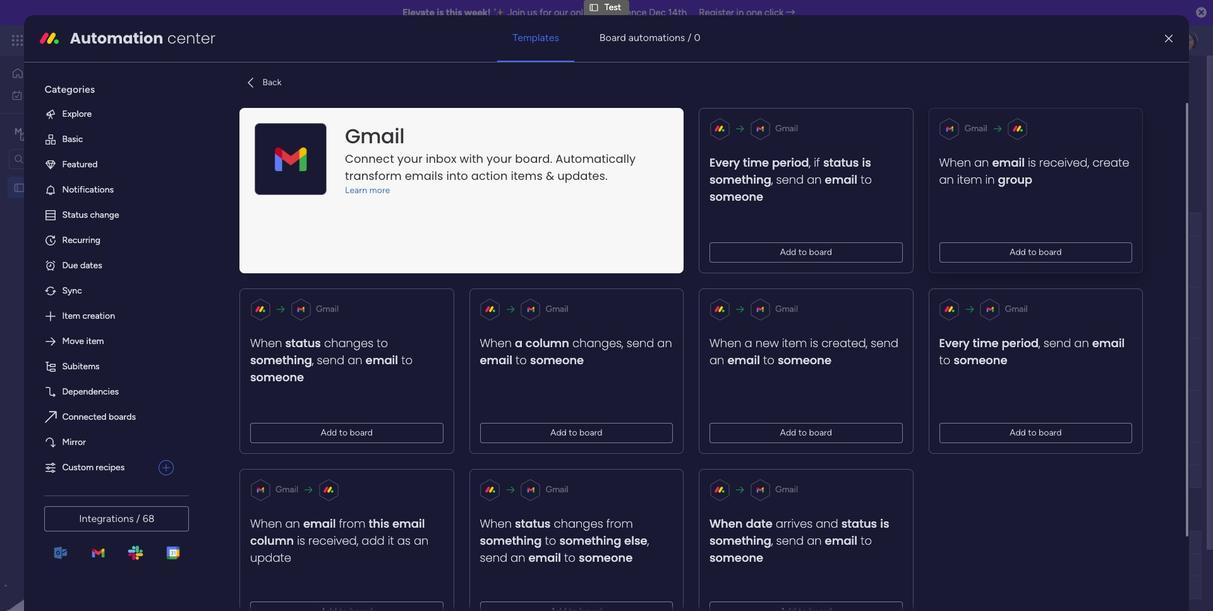 Task type: describe. For each thing, give the bounding box(es) containing it.
categories
[[45, 83, 95, 95]]

every time period , send an email to someone
[[940, 336, 1126, 369]]

dapulse integrations image
[[971, 119, 980, 129]]

automate
[[1112, 119, 1152, 129]]

test production pipeline
[[217, 192, 356, 208]]

every for to
[[940, 336, 971, 352]]

test for test publishing
[[239, 412, 256, 422]]

status for status
[[534, 538, 560, 548]]

gmail connect your inbox with your board. automatically transform emails into action items & updates. learn more
[[345, 122, 636, 196]]

board automations / 0
[[600, 32, 701, 44]]

project inside button
[[217, 152, 246, 162]]

&
[[546, 168, 555, 184]]

is inside is received, add it as an update
[[297, 534, 306, 550]]

priority
[[707, 538, 736, 548]]

featured
[[62, 159, 98, 170]]

track
[[459, 95, 479, 106]]

see plans button
[[204, 31, 265, 50]]

email inside when date arrives and status is something , send an email to someone
[[826, 534, 858, 550]]

automatically
[[556, 151, 636, 167]]

Priority field
[[704, 536, 739, 550]]

register
[[699, 7, 735, 18]]

2 horizontal spatial your
[[518, 95, 536, 106]]

gmail up "when status changes from something to something else"
[[546, 485, 569, 496]]

send inside when status changes to something , send an email to someone
[[317, 353, 345, 369]]

new
[[756, 336, 780, 352]]

automation  center image
[[39, 28, 60, 49]]

board for someone
[[810, 428, 833, 439]]

every time period , if status is something , send an email to someone
[[710, 155, 873, 205]]

1 of from the left
[[264, 95, 272, 106]]

move item option
[[34, 329, 184, 355]]

gantt
[[272, 118, 295, 129]]

workspace
[[54, 125, 104, 137]]

68
[[143, 513, 155, 525]]

where
[[492, 95, 516, 106]]

an inside every time period , if status is something , send an email to someone
[[808, 172, 822, 188]]

Search in workspace field
[[27, 152, 106, 166]]

, inside , send an
[[648, 534, 650, 550]]

send inside every time period , send an email to someone
[[1044, 336, 1072, 352]]

every for something
[[710, 155, 741, 171]]

add to favorites image
[[263, 73, 276, 86]]

online
[[571, 7, 596, 18]]

, send an
[[480, 534, 650, 567]]

time for ,
[[744, 155, 770, 171]]

item creation
[[62, 311, 115, 322]]

templates
[[513, 32, 559, 44]]

see more
[[577, 95, 614, 106]]

when an email
[[940, 155, 1026, 171]]

automation center
[[70, 28, 216, 49]]

workspace selection element
[[12, 124, 106, 141]]

custom
[[62, 463, 94, 473]]

when a column changes, send an email to someone
[[480, 336, 673, 369]]

to inside "when status changes from something to something else"
[[546, 534, 557, 550]]

status inside "when status changes from something to something else"
[[515, 517, 551, 533]]

templates button
[[498, 23, 575, 53]]

1 timeline field from the top
[[879, 218, 918, 232]]

period for ,
[[773, 155, 810, 171]]

workspace image
[[12, 125, 25, 139]]

status inside when status changes to something , send an email to someone
[[286, 336, 321, 352]]

project
[[538, 95, 567, 106]]

0
[[694, 32, 701, 44]]

add
[[362, 534, 385, 550]]

add to board for is
[[781, 247, 833, 258]]

back button
[[240, 73, 287, 93]]

time for someone
[[973, 336, 1000, 352]]

to inside every time period , if status is something , send an email to someone
[[861, 172, 873, 188]]

email inside when a column changes, send an email to someone
[[480, 353, 513, 369]]

status for status change
[[62, 210, 88, 221]]

when date arrives and status is something , send an email to someone
[[710, 517, 890, 567]]

column for when a column changes, send an email to someone
[[526, 336, 570, 352]]

dates
[[80, 260, 102, 271]]

dependencies
[[62, 387, 119, 398]]

categories list box
[[34, 73, 194, 481]]

an inside when date arrives and status is something , send an email to someone
[[808, 534, 822, 550]]

management
[[128, 33, 196, 47]]

production for test
[[244, 192, 307, 208]]

due dates option
[[34, 253, 184, 279]]

sync option
[[34, 279, 184, 304]]

show board description image
[[242, 73, 257, 86]]

automation
[[70, 28, 163, 49]]

conference
[[599, 7, 647, 18]]

plans
[[238, 35, 259, 46]]

to inside every time period , send an email to someone
[[940, 353, 951, 369]]

move item
[[62, 336, 104, 347]]

column information image for status
[[572, 538, 582, 548]]

in inside is received, create an item in
[[986, 172, 996, 188]]

add to board button for is
[[710, 243, 903, 263]]

publishing
[[258, 412, 298, 422]]

email inside every time period , send an email to someone
[[1093, 336, 1126, 352]]

when for when an email
[[940, 155, 972, 171]]

and inside when date arrives and status is something , send an email to someone
[[816, 517, 839, 533]]

board
[[600, 32, 626, 44]]

due for due date
[[615, 538, 631, 548]]

test inside test list box
[[30, 182, 46, 193]]

when an email from
[[251, 517, 369, 533]]

add for is
[[781, 247, 797, 258]]

2 horizontal spatial project
[[315, 537, 344, 548]]

is received, add it as an update
[[251, 534, 429, 567]]

add to board button for something
[[251, 424, 444, 444]]

send inside when date arrives and status is something , send an email to someone
[[777, 534, 804, 550]]

date for when
[[747, 517, 773, 533]]

this email column
[[251, 517, 425, 550]]

connected boards
[[62, 412, 136, 423]]

recurring option
[[34, 228, 184, 253]]

when for when status changes from something to something else
[[480, 517, 512, 533]]

add to board button for email
[[480, 424, 674, 444]]

explore
[[62, 109, 92, 119]]

add for someone
[[781, 428, 797, 439]]

gmail up post production assessment
[[276, 485, 299, 496]]

custom recipes
[[62, 463, 125, 473]]

work for monday
[[102, 33, 125, 47]]

board for email
[[580, 428, 603, 439]]

Test Production Pipeline field
[[214, 192, 359, 209]]

date for due
[[633, 538, 651, 548]]

is inside is received, create an item in
[[1029, 155, 1037, 171]]

james peterson image
[[1178, 30, 1199, 51]]

hide
[[530, 152, 548, 163]]

1 vertical spatial dec
[[621, 412, 635, 422]]

is inside every time period , if status is something , send an email to someone
[[863, 155, 872, 171]]

main workspace
[[29, 125, 104, 137]]

Status field
[[531, 536, 563, 550]]

email inside every time period , if status is something , send an email to someone
[[826, 172, 858, 188]]

column information image for timeline
[[926, 220, 936, 230]]

, inside every time period , send an email to someone
[[1040, 336, 1041, 352]]

action
[[472, 168, 508, 184]]

my work button
[[8, 85, 136, 105]]

send inside every time period , if status is something , send an email to someone
[[777, 172, 804, 188]]

1 horizontal spatial project
[[260, 256, 288, 267]]

due for due dates
[[62, 260, 78, 271]]

when for when a column changes, send an email to someone
[[480, 336, 512, 352]]

lottie animation element
[[0, 484, 161, 612]]

basic
[[62, 134, 83, 145]]

back
[[263, 77, 282, 88]]

week!
[[465, 7, 491, 18]]

low
[[713, 308, 730, 319]]

arrow down image
[[442, 150, 457, 165]]

changes for something
[[554, 517, 604, 533]]

send inside , send an
[[480, 551, 508, 567]]

home button
[[8, 63, 136, 83]]

0 horizontal spatial in
[[737, 7, 744, 18]]

public board image
[[13, 182, 25, 194]]

received, for create
[[1040, 155, 1090, 171]]

stands.
[[569, 95, 597, 106]]

period for someone
[[1003, 336, 1040, 352]]

person button
[[339, 147, 393, 168]]

main table
[[211, 118, 253, 129]]

when status changes to something , send an email to someone
[[251, 336, 413, 386]]

to inside when date arrives and status is something , send an email to someone
[[861, 534, 873, 550]]

when for when status changes to something , send an email to someone
[[251, 336, 282, 352]]

when status changes from something to something else
[[480, 517, 648, 550]]

from for email
[[339, 517, 366, 533]]

for
[[540, 7, 552, 18]]

explore option
[[34, 102, 184, 127]]

item creation option
[[34, 304, 184, 329]]

this inside this email column
[[369, 517, 390, 533]]

is received, create an item in
[[940, 155, 1130, 188]]

owners,
[[335, 95, 366, 106]]

with
[[460, 151, 484, 167]]

more
[[594, 95, 614, 106]]

custom recipes option
[[34, 456, 154, 481]]

update
[[251, 551, 292, 567]]

integrate
[[986, 119, 1022, 129]]

someone inside every time period , send an email to someone
[[954, 353, 1008, 369]]

an inside when a new item is created, send an
[[710, 353, 725, 369]]

gmail up every time period , send an email to someone
[[1006, 304, 1029, 315]]

Owner field
[[457, 536, 490, 550]]

hide button
[[509, 147, 556, 168]]

main for main workspace
[[29, 125, 51, 137]]

gmail up arrives
[[776, 485, 799, 496]]

building
[[258, 308, 290, 319]]

recipes
[[96, 463, 125, 473]]

featured option
[[34, 152, 184, 178]]

add for email
[[551, 428, 567, 439]]

item inside when a new item is created, send an
[[783, 336, 808, 352]]

see more link
[[575, 94, 616, 107]]

something inside when date arrives and status is something , send an email to someone
[[710, 534, 772, 550]]

recurring
[[62, 235, 100, 246]]

medium
[[706, 412, 738, 422]]

collapse board header image
[[1175, 119, 1185, 129]]

2 timeline from the top
[[882, 538, 915, 548]]

changes,
[[573, 336, 624, 352]]

test right online
[[605, 2, 622, 13]]

created,
[[822, 336, 868, 352]]

add to board button for someone
[[710, 424, 903, 444]]

test publishing
[[239, 412, 298, 422]]



Task type: locate. For each thing, give the bounding box(es) containing it.
register in one click →
[[699, 7, 796, 18]]

your up emails in the top of the page
[[398, 151, 423, 167]]

test inside the 'test production pipeline' field
[[217, 192, 241, 208]]

0 vertical spatial production
[[244, 192, 307, 208]]

something inside every time period , if status is something , send an email to someone
[[710, 172, 772, 188]]

work inside button
[[42, 89, 61, 100]]

add for something
[[321, 428, 337, 439]]

1 vertical spatial new
[[239, 256, 257, 267]]

send inside when a column changes, send an email to someone
[[627, 336, 655, 352]]

every inside every time period , if status is something , send an email to someone
[[710, 155, 741, 171]]

, inside when date arrives and status is something , send an email to someone
[[772, 534, 774, 550]]

changes inside when status changes to something , send an email to someone
[[325, 336, 374, 352]]

1 vertical spatial due
[[615, 538, 631, 548]]

1 vertical spatial production
[[245, 511, 308, 527]]

1 horizontal spatial every
[[940, 336, 971, 352]]

test list box
[[0, 174, 161, 369]]

item
[[62, 311, 80, 322]]

2 of from the left
[[481, 95, 489, 106]]

when inside when status changes to something , send an email to someone
[[251, 336, 282, 352]]

time inside every time period , send an email to someone
[[973, 336, 1000, 352]]

2 from from the left
[[607, 517, 633, 533]]

1 vertical spatial period
[[1003, 336, 1040, 352]]

test left building
[[239, 308, 256, 319]]

Due date field
[[612, 536, 654, 550]]

0 horizontal spatial column information image
[[572, 538, 582, 548]]

add to board for email
[[551, 428, 603, 439]]

1 vertical spatial project
[[260, 256, 288, 267]]

item down when an email
[[958, 172, 983, 188]]

email to someone down "when status changes from something to something else"
[[529, 551, 633, 567]]

subitems option
[[34, 355, 184, 380]]

due dates
[[62, 260, 102, 271]]

this left week!
[[446, 7, 462, 18]]

received, down assessment
[[309, 534, 359, 550]]

test for test building
[[239, 308, 256, 319]]

dec left the 14
[[621, 412, 635, 422]]

someone inside when a column changes, send an email to someone
[[531, 353, 585, 369]]

from up add
[[339, 517, 366, 533]]

0 horizontal spatial project
[[217, 152, 246, 162]]

2 horizontal spatial item
[[958, 172, 983, 188]]

filter button
[[397, 147, 457, 168]]

someone inside every time period , if status is something , send an email to someone
[[710, 189, 764, 205]]

2 vertical spatial project
[[315, 537, 344, 548]]

date inside field
[[633, 538, 651, 548]]

1 horizontal spatial see
[[577, 95, 592, 106]]

item right new
[[783, 336, 808, 352]]

1 vertical spatial new project
[[239, 256, 288, 267]]

1 vertical spatial /
[[136, 513, 140, 525]]

new project inside button
[[197, 152, 246, 162]]

pipeline
[[310, 192, 356, 208]]

Files field
[[798, 536, 822, 550]]

it right on in the bottom left of the page
[[567, 308, 573, 319]]

0 horizontal spatial status
[[62, 210, 88, 221]]

gmail up 'person'
[[345, 122, 405, 151]]

integrations / 68 button
[[45, 507, 189, 532]]

new inside button
[[197, 152, 215, 162]]

of right track
[[481, 95, 489, 106]]

0 vertical spatial see
[[221, 35, 236, 46]]

working on it
[[520, 308, 573, 319]]

this up add
[[369, 517, 390, 533]]

of right the type
[[264, 95, 272, 106]]

email
[[993, 155, 1026, 171], [826, 172, 858, 188], [1093, 336, 1126, 352], [366, 353, 399, 369], [480, 353, 513, 369], [728, 353, 761, 369], [304, 517, 336, 533], [393, 517, 425, 533], [826, 534, 858, 550], [529, 551, 562, 567]]

a for column
[[515, 336, 523, 352]]

board
[[810, 247, 833, 258], [1040, 247, 1063, 258], [350, 428, 373, 439], [580, 428, 603, 439], [810, 428, 833, 439], [1040, 428, 1063, 439]]

send inside when a new item is created, send an
[[872, 336, 899, 352]]

move
[[62, 336, 84, 347]]

column up update
[[251, 534, 294, 550]]

assign
[[307, 95, 333, 106]]

email inside when status changes to something , send an email to someone
[[366, 353, 399, 369]]

received, for add
[[309, 534, 359, 550]]

0 horizontal spatial it
[[388, 534, 395, 550]]

2 a from the left
[[745, 336, 753, 352]]

email inside this email column
[[393, 517, 425, 533]]

sync
[[62, 286, 82, 296]]

main inside button
[[211, 118, 230, 129]]

1 from from the left
[[339, 517, 366, 533]]

0 horizontal spatial main
[[29, 125, 51, 137]]

as
[[398, 534, 411, 550]]

new down main table button
[[197, 152, 215, 162]]

1 vertical spatial timeline
[[882, 538, 915, 548]]

a inside when a new item is created, send an
[[745, 336, 753, 352]]

0 horizontal spatial due
[[62, 260, 78, 271]]

boards
[[109, 412, 136, 423]]

0 horizontal spatial and
[[421, 95, 435, 106]]

period inside every time period , send an email to someone
[[1003, 336, 1040, 352]]

gantt button
[[263, 114, 304, 134]]

my
[[28, 89, 40, 100]]

status change option
[[34, 203, 184, 228]]

test for test testing
[[239, 360, 256, 370]]

0 vertical spatial new
[[197, 152, 215, 162]]

see left more
[[577, 95, 592, 106]]

in left one
[[737, 7, 744, 18]]

app banner image gmail image
[[271, 139, 311, 180]]

done
[[536, 360, 557, 370]]

new
[[197, 152, 215, 162], [239, 256, 257, 267]]

test for test production pipeline
[[217, 192, 241, 208]]

main
[[211, 118, 230, 129], [29, 125, 51, 137]]

0 horizontal spatial your
[[398, 151, 423, 167]]

work for my
[[42, 89, 61, 100]]

dec left 14th
[[649, 7, 666, 18]]

item inside is received, create an item in
[[958, 172, 983, 188]]

change
[[90, 210, 119, 221]]

board for something
[[350, 428, 373, 439]]

connect
[[345, 151, 395, 167]]

1 horizontal spatial in
[[986, 172, 996, 188]]

add to board button
[[710, 243, 903, 263], [940, 243, 1133, 263], [251, 424, 444, 444], [480, 424, 674, 444], [710, 424, 903, 444], [940, 424, 1133, 444]]

main table button
[[192, 114, 263, 134]]

1 horizontal spatial time
[[973, 336, 1000, 352]]

an
[[975, 155, 990, 171], [808, 172, 822, 188], [940, 172, 955, 188], [658, 336, 673, 352], [1075, 336, 1090, 352], [348, 353, 363, 369], [710, 353, 725, 369], [286, 517, 300, 533], [414, 534, 429, 550], [808, 534, 822, 550], [511, 551, 526, 567]]

from for changes
[[607, 517, 633, 533]]

received, inside is received, create an item in
[[1040, 155, 1090, 171]]

connected boards option
[[34, 405, 184, 430]]

it inside is received, add it as an update
[[388, 534, 395, 550]]

is inside when a new item is created, send an
[[811, 336, 819, 352]]

project down when an email from
[[315, 537, 344, 548]]

0 vertical spatial dec
[[649, 7, 666, 18]]

0 vertical spatial changes
[[325, 336, 374, 352]]

from inside "when status changes from something to something else"
[[607, 517, 633, 533]]

when
[[940, 155, 972, 171], [251, 336, 282, 352], [480, 336, 512, 352], [710, 336, 742, 352], [251, 517, 282, 533], [480, 517, 512, 533], [710, 517, 743, 533]]

1 horizontal spatial new
[[239, 256, 257, 267]]

0 vertical spatial date
[[747, 517, 773, 533]]

, inside when status changes to something , send an email to someone
[[313, 353, 314, 369]]

0 vertical spatial new project
[[197, 152, 246, 162]]

test left the testing
[[239, 360, 256, 370]]

1 vertical spatial time
[[973, 336, 1000, 352]]

status inside when date arrives and status is something , send an email to someone
[[842, 517, 878, 533]]

column
[[526, 336, 570, 352], [251, 534, 294, 550]]

in down when an email
[[986, 172, 996, 188]]

✨
[[493, 7, 505, 18]]

when inside when date arrives and status is something , send an email to someone
[[710, 517, 743, 533]]

1 timeline from the top
[[882, 219, 915, 230]]

1 horizontal spatial your
[[487, 151, 513, 167]]

one
[[747, 7, 763, 18]]

1 vertical spatial email to someone
[[529, 551, 633, 567]]

in
[[737, 7, 744, 18], [986, 172, 996, 188]]

date
[[747, 517, 773, 533], [633, 538, 651, 548]]

1 horizontal spatial dec
[[649, 7, 666, 18]]

work right monday
[[102, 33, 125, 47]]

your up action
[[487, 151, 513, 167]]

0 vertical spatial this
[[446, 7, 462, 18]]

gmail up when an email
[[965, 124, 988, 134]]

main left table
[[211, 118, 230, 129]]

project left the angle down image
[[217, 152, 246, 162]]

item right move
[[86, 336, 104, 347]]

option
[[0, 176, 161, 179]]

1 a from the left
[[515, 336, 523, 352]]

someone inside when status changes to something , send an email to someone
[[251, 370, 304, 386]]

1 horizontal spatial and
[[816, 517, 839, 533]]

is inside when date arrives and status is something , send an email to someone
[[881, 517, 890, 533]]

new project up test building
[[239, 256, 288, 267]]

production for post
[[245, 511, 308, 527]]

add to board for someone
[[781, 428, 833, 439]]

1 horizontal spatial due
[[615, 538, 631, 548]]

1 horizontal spatial received,
[[1040, 155, 1090, 171]]

0 horizontal spatial changes
[[325, 336, 374, 352]]

due inside field
[[615, 538, 631, 548]]

0 vertical spatial in
[[737, 7, 744, 18]]

1 vertical spatial in
[[986, 172, 996, 188]]

test right public board image
[[30, 182, 46, 193]]

0 horizontal spatial time
[[744, 155, 770, 171]]

1 horizontal spatial /
[[688, 32, 692, 44]]

send
[[777, 172, 804, 188], [627, 336, 655, 352], [872, 336, 899, 352], [1044, 336, 1072, 352], [317, 353, 345, 369], [777, 534, 804, 550], [480, 551, 508, 567]]

1 horizontal spatial column information image
[[926, 220, 936, 230]]

/ left 68
[[136, 513, 140, 525]]

period
[[773, 155, 810, 171], [1003, 336, 1040, 352]]

calendar
[[355, 118, 390, 129]]

to
[[861, 172, 873, 188], [799, 247, 808, 258], [1029, 247, 1037, 258], [377, 336, 388, 352], [402, 353, 413, 369], [516, 353, 527, 369], [764, 353, 775, 369], [940, 353, 951, 369], [340, 428, 348, 439], [569, 428, 578, 439], [799, 428, 808, 439], [1029, 428, 1037, 439], [546, 534, 557, 550], [861, 534, 873, 550], [565, 551, 576, 567]]

0 horizontal spatial received,
[[309, 534, 359, 550]]

an inside every time period , send an email to someone
[[1075, 336, 1090, 352]]

1 vertical spatial column information image
[[572, 538, 582, 548]]

board automations / 0 button
[[585, 23, 716, 53]]

1 horizontal spatial item
[[783, 336, 808, 352]]

see plans
[[221, 35, 259, 46]]

,
[[810, 155, 811, 171], [772, 172, 774, 188], [1040, 336, 1041, 352], [313, 353, 314, 369], [648, 534, 650, 550], [772, 534, 774, 550]]

0 horizontal spatial every
[[710, 155, 741, 171]]

mirror option
[[34, 430, 184, 456]]

v2 search image
[[284, 150, 294, 165]]

0 horizontal spatial of
[[264, 95, 272, 106]]

integrations / 68
[[79, 513, 155, 525]]

1 horizontal spatial work
[[102, 33, 125, 47]]

column inside when a column changes, send an email to someone
[[526, 336, 570, 352]]

calendar button
[[346, 114, 400, 134]]

a for new
[[745, 336, 753, 352]]

automations
[[629, 32, 685, 44]]

received, inside is received, add it as an update
[[309, 534, 359, 550]]

monday work management
[[56, 33, 196, 47]]

0 horizontal spatial see
[[221, 35, 236, 46]]

when inside when a column changes, send an email to someone
[[480, 336, 512, 352]]

an inside when a column changes, send an email to someone
[[658, 336, 673, 352]]

basic option
[[34, 127, 184, 152]]

column information image
[[926, 220, 936, 230], [572, 538, 582, 548]]

0 vertical spatial timeline
[[882, 219, 915, 230]]

production up update
[[245, 511, 308, 527]]

/ left 0
[[688, 32, 692, 44]]

0 vertical spatial column
[[526, 336, 570, 352]]

1 horizontal spatial main
[[211, 118, 230, 129]]

when for when an email from
[[251, 517, 282, 533]]

production down app banner image gmail
[[244, 192, 307, 208]]

testing
[[258, 360, 287, 370]]

main for main table
[[211, 118, 230, 129]]

when for when date arrives and status is something , send an email to someone
[[710, 517, 743, 533]]

a inside when a column changes, send an email to someone
[[515, 336, 523, 352]]

is
[[437, 7, 444, 18], [863, 155, 872, 171], [1029, 155, 1037, 171], [811, 336, 819, 352], [881, 517, 890, 533], [297, 534, 306, 550]]

see for see more
[[577, 95, 592, 106]]

0 vertical spatial email to someone
[[728, 353, 832, 369]]

your right the where
[[518, 95, 536, 106]]

1 horizontal spatial changes
[[554, 517, 604, 533]]

due date
[[615, 538, 651, 548]]

work
[[102, 33, 125, 47], [42, 89, 61, 100]]

when inside when a new item is created, send an
[[710, 336, 742, 352]]

join
[[508, 7, 525, 18]]

Search field
[[294, 149, 332, 166]]

an inside is received, create an item in
[[940, 172, 955, 188]]

0 vertical spatial project
[[217, 152, 246, 162]]

due inside option
[[62, 260, 78, 271]]

1 horizontal spatial date
[[747, 517, 773, 533]]

when for when a new item is created, send an
[[710, 336, 742, 352]]

1 vertical spatial received,
[[309, 534, 359, 550]]

1 horizontal spatial a
[[745, 336, 753, 352]]

when inside "when status changes from something to something else"
[[480, 517, 512, 533]]

every inside every time period , send an email to someone
[[940, 336, 971, 352]]

0 horizontal spatial item
[[86, 336, 104, 347]]

and
[[421, 95, 435, 106], [816, 517, 839, 533]]

1 vertical spatial status
[[534, 538, 560, 548]]

work right my
[[42, 89, 61, 100]]

period inside every time period , if status is something , send an email to someone
[[773, 155, 810, 171]]

Timeline field
[[879, 218, 918, 232], [879, 536, 918, 550]]

status inside "status change" option
[[62, 210, 88, 221]]

1 vertical spatial and
[[816, 517, 839, 533]]

dependencies option
[[34, 380, 184, 405]]

elevate is this week! ✨ join us for our online conference dec 14th
[[403, 7, 687, 18]]

see left plans
[[221, 35, 236, 46]]

1 vertical spatial work
[[42, 89, 61, 100]]

center
[[167, 28, 216, 49]]

production
[[244, 192, 307, 208], [245, 511, 308, 527]]

notifications
[[62, 185, 114, 195]]

project
[[217, 152, 246, 162], [260, 256, 288, 267], [315, 537, 344, 548]]

an inside when status changes to something , send an email to someone
[[348, 353, 363, 369]]

lottie animation image
[[0, 484, 161, 612]]

add to board for something
[[321, 428, 373, 439]]

gmail up when status changes to something , send an email to someone
[[316, 304, 339, 315]]

keep
[[438, 95, 457, 106]]

gmail up every time period , if status is something , send an email to someone
[[776, 124, 799, 134]]

something inside when status changes to something , send an email to someone
[[251, 353, 313, 369]]

date inside when date arrives and status is something , send an email to someone
[[747, 517, 773, 533]]

board for is
[[810, 247, 833, 258]]

someone inside when date arrives and status is something , send an email to someone
[[710, 551, 764, 567]]

0 horizontal spatial email to someone
[[529, 551, 633, 567]]

stuck
[[535, 412, 558, 422]]

0 horizontal spatial date
[[633, 538, 651, 548]]

a left new
[[745, 336, 753, 352]]

gmail up when a column changes, send an email to someone
[[546, 304, 569, 315]]

email to someone down new
[[728, 353, 832, 369]]

chart button
[[304, 114, 346, 134]]

1 vertical spatial it
[[388, 534, 395, 550]]

main right workspace icon
[[29, 125, 51, 137]]

1 horizontal spatial period
[[1003, 336, 1040, 352]]

into
[[447, 168, 469, 184]]

categories heading
[[34, 73, 184, 102]]

changes inside "when status changes from something to something else"
[[554, 517, 604, 533]]

to inside when a column changes, send an email to someone
[[516, 353, 527, 369]]

new project down main table button
[[197, 152, 246, 162]]

0 horizontal spatial from
[[339, 517, 366, 533]]

1 vertical spatial column
[[251, 534, 294, 550]]

0 horizontal spatial /
[[136, 513, 140, 525]]

dec 14
[[621, 412, 646, 422]]

transform
[[345, 168, 402, 184]]

1 horizontal spatial from
[[607, 517, 633, 533]]

if
[[815, 155, 821, 171]]

create
[[1093, 155, 1130, 171]]

due
[[62, 260, 78, 271], [615, 538, 631, 548]]

test
[[605, 2, 622, 13], [30, 182, 46, 193], [217, 192, 241, 208], [239, 308, 256, 319], [239, 360, 256, 370], [239, 412, 256, 422]]

0 vertical spatial period
[[773, 155, 810, 171]]

1 horizontal spatial it
[[567, 308, 573, 319]]

0 vertical spatial due
[[62, 260, 78, 271]]

from up due date
[[607, 517, 633, 533]]

it left as
[[388, 534, 395, 550]]

2 timeline field from the top
[[879, 536, 918, 550]]

0 horizontal spatial a
[[515, 336, 523, 352]]

learn more link
[[345, 185, 651, 197]]

and left keep
[[421, 95, 435, 106]]

a down "working"
[[515, 336, 523, 352]]

0 horizontal spatial new
[[197, 152, 215, 162]]

1 vertical spatial every
[[940, 336, 971, 352]]

an inside , send an
[[511, 551, 526, 567]]

1 vertical spatial see
[[577, 95, 592, 106]]

and up "files" in the right of the page
[[816, 517, 839, 533]]

0 horizontal spatial period
[[773, 155, 810, 171]]

1 vertical spatial changes
[[554, 517, 604, 533]]

gmail inside gmail connect your inbox with your board. automatically transform emails into action items & updates. learn more
[[345, 122, 405, 151]]

project.
[[274, 95, 305, 106]]

1 vertical spatial timeline field
[[879, 536, 918, 550]]

new up test building
[[239, 256, 257, 267]]

0 vertical spatial column information image
[[926, 220, 936, 230]]

0 horizontal spatial dec
[[621, 412, 635, 422]]

0 horizontal spatial this
[[369, 517, 390, 533]]

learn
[[345, 185, 368, 196]]

group
[[999, 172, 1033, 188]]

Post Production Assessment field
[[214, 511, 384, 527]]

column up done
[[526, 336, 570, 352]]

1 vertical spatial date
[[633, 538, 651, 548]]

click
[[765, 7, 784, 18]]

high
[[712, 360, 731, 370]]

time inside every time period , if status is something , send an email to someone
[[744, 155, 770, 171]]

assessment
[[311, 511, 381, 527]]

column for this email column
[[251, 534, 294, 550]]

changes for send
[[325, 336, 374, 352]]

any
[[227, 95, 241, 106]]

angle down image
[[257, 153, 263, 162]]

main inside the workspace selection 'element'
[[29, 125, 51, 137]]

our
[[554, 7, 568, 18]]

column inside this email column
[[251, 534, 294, 550]]

sort
[[481, 152, 498, 163]]

my work
[[28, 89, 61, 100]]

else
[[625, 534, 648, 550]]

notifications option
[[34, 178, 184, 203]]

see inside button
[[221, 35, 236, 46]]

an inside is received, add it as an update
[[414, 534, 429, 550]]

0 vertical spatial timeline field
[[879, 218, 918, 232]]

status inside every time period , if status is something , send an email to someone
[[824, 155, 860, 171]]

new project
[[197, 152, 246, 162], [239, 256, 288, 267]]

select product image
[[11, 34, 24, 47]]

status inside status field
[[534, 538, 560, 548]]

1 horizontal spatial this
[[446, 7, 462, 18]]

gmail up new
[[776, 304, 799, 315]]

0 horizontal spatial column
[[251, 534, 294, 550]]

0 vertical spatial time
[[744, 155, 770, 171]]

inbox
[[426, 151, 457, 167]]

see for see plans
[[221, 35, 236, 46]]

test down new project button at left top
[[217, 192, 241, 208]]

0 vertical spatial status
[[62, 210, 88, 221]]

item inside option
[[86, 336, 104, 347]]

1 horizontal spatial email to someone
[[728, 353, 832, 369]]

1 horizontal spatial of
[[481, 95, 489, 106]]

0 vertical spatial /
[[688, 32, 692, 44]]

project up building
[[260, 256, 288, 267]]

test left publishing
[[239, 412, 256, 422]]

files
[[801, 538, 819, 548]]

set
[[368, 95, 381, 106]]

1 horizontal spatial status
[[534, 538, 560, 548]]

received, left create at the right top of the page
[[1040, 155, 1090, 171]]

every
[[710, 155, 741, 171], [940, 336, 971, 352]]



Task type: vqa. For each thing, say whether or not it's contained in the screenshot.
WORKSPACE OPTIONS icon on the left of page
no



